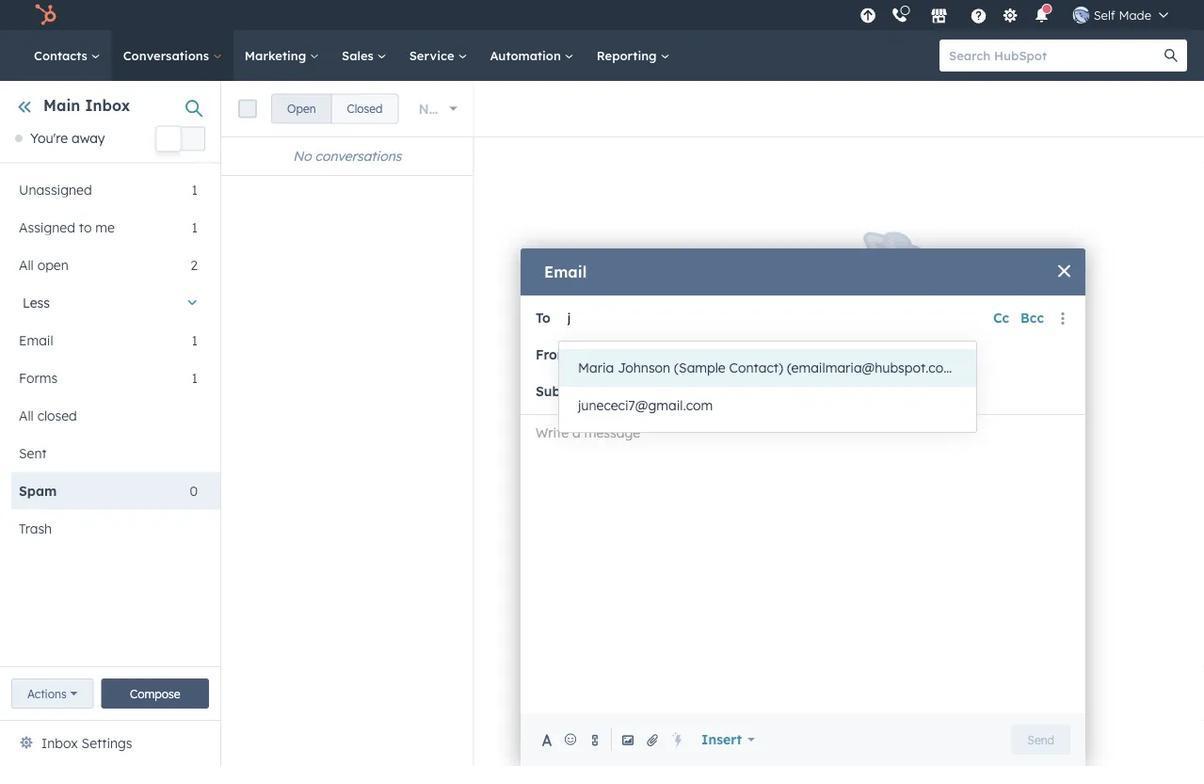 Task type: vqa. For each thing, say whether or not it's contained in the screenshot.
ended.
no



Task type: describe. For each thing, give the bounding box(es) containing it.
trash button
[[11, 510, 198, 547]]

main inbox
[[43, 96, 130, 115]]

(
[[690, 346, 695, 363]]

group inside no open conversations here "main content"
[[271, 94, 399, 124]]

shopifiy sample ( rubyanndersson@gmail.com )
[[578, 346, 896, 363]]

hubspot link
[[23, 4, 71, 26]]

open
[[287, 102, 316, 116]]

newest
[[418, 100, 467, 117]]

here
[[942, 421, 988, 449]]

0
[[190, 482, 198, 499]]

contacts
[[34, 48, 91, 63]]

Search HubSpot search field
[[940, 40, 1170, 72]]

all closed button
[[11, 397, 198, 434]]

notifications image
[[1033, 8, 1050, 25]]

upgrade image
[[860, 8, 877, 25]]

to
[[536, 309, 551, 326]]

service link
[[398, 30, 479, 81]]

contact)
[[729, 360, 783, 376]]

calling icon button
[[884, 3, 916, 28]]

conversations
[[123, 48, 213, 63]]

closed
[[347, 102, 383, 116]]

sent
[[19, 445, 47, 461]]

automation link
[[479, 30, 585, 81]]

newest button
[[406, 90, 469, 128]]

1 for unassigned
[[192, 181, 198, 198]]

subject
[[536, 383, 584, 400]]

cc button
[[993, 307, 1009, 329]]

you're
[[30, 130, 68, 147]]

junececi7@gmail.com
[[578, 397, 713, 414]]

johnson
[[618, 360, 670, 376]]

self
[[1094, 7, 1115, 23]]

no open conversations here main content
[[221, 81, 1204, 766]]

you're away
[[30, 130, 105, 147]]

sample
[[637, 346, 686, 363]]

reporting
[[597, 48, 660, 63]]

help image
[[970, 8, 987, 25]]

away
[[72, 130, 105, 147]]

all open
[[19, 256, 69, 273]]

maria johnson (sample contact) (emailmaria@hubspot.com) button
[[559, 349, 976, 387]]

open for all
[[37, 256, 69, 273]]

closed
[[37, 407, 77, 423]]

1 for email
[[192, 332, 198, 348]]

shopifiy sample ( rubyanndersson@gmail.com ) button
[[577, 336, 910, 374]]

maria johnson (sample contact) (emailmaria@hubspot.com)
[[578, 360, 960, 376]]

to
[[79, 219, 92, 235]]

calling icon image
[[891, 7, 908, 24]]

rubyanndersson@gmail.com
[[699, 346, 887, 363]]

from
[[536, 346, 569, 363]]

actions button
[[11, 679, 94, 709]]

Closed button
[[331, 94, 399, 124]]

assigned to me
[[19, 219, 115, 235]]

cc
[[993, 310, 1009, 326]]

no for no conversations
[[293, 148, 311, 164]]

contacts link
[[23, 30, 112, 81]]

shopifiy
[[578, 346, 633, 363]]

compose
[[130, 687, 180, 701]]

no conversations
[[293, 148, 401, 164]]

inbox settings
[[41, 735, 132, 752]]

settings link
[[999, 5, 1022, 25]]

sales link
[[330, 30, 398, 81]]

you're away image
[[15, 135, 23, 142]]

forms
[[19, 369, 58, 386]]

conversations link
[[112, 30, 233, 81]]

send
[[1028, 733, 1054, 747]]



Task type: locate. For each thing, give the bounding box(es) containing it.
settings image
[[1002, 8, 1019, 25]]

0 horizontal spatial inbox
[[41, 735, 78, 752]]

None field
[[567, 299, 582, 337]]

reporting link
[[585, 30, 681, 81]]

automation
[[490, 48, 565, 63]]

0 horizontal spatial conversations
[[315, 148, 401, 164]]

open
[[37, 256, 69, 273], [728, 421, 781, 449]]

all for all closed
[[19, 407, 34, 423]]

actions
[[27, 687, 67, 701]]

1 horizontal spatial inbox
[[85, 96, 130, 115]]

email up to
[[544, 263, 587, 281]]

compose button
[[101, 679, 209, 709]]

search button
[[1155, 40, 1187, 72]]

0 vertical spatial conversations
[[315, 148, 401, 164]]

maria
[[578, 360, 614, 376]]

marketplaces image
[[931, 8, 948, 25]]

no down junececi7@gmail.com
[[690, 421, 721, 449]]

all inside button
[[19, 407, 34, 423]]

2 1 from the top
[[192, 219, 198, 235]]

0 vertical spatial no
[[293, 148, 311, 164]]

list box containing maria johnson (sample contact) (emailmaria@hubspot.com)
[[559, 342, 976, 432]]

email down the less
[[19, 332, 53, 348]]

unassigned
[[19, 181, 92, 198]]

sent button
[[11, 434, 198, 472]]

email
[[544, 263, 587, 281], [19, 332, 53, 348]]

open down assigned in the top of the page
[[37, 256, 69, 273]]

1 for assigned to me
[[192, 219, 198, 235]]

search image
[[1165, 49, 1178, 62]]

4 1 from the top
[[192, 369, 198, 386]]

)
[[891, 346, 896, 363]]

no for no open conversations here
[[690, 421, 721, 449]]

1 vertical spatial conversations
[[787, 421, 936, 449]]

1 1 from the top
[[192, 181, 198, 198]]

0 vertical spatial open
[[37, 256, 69, 273]]

self made menu
[[855, 0, 1181, 30]]

0 vertical spatial email
[[544, 263, 587, 281]]

1
[[192, 181, 198, 198], [192, 219, 198, 235], [192, 332, 198, 348], [192, 369, 198, 386]]

send button
[[1012, 725, 1070, 755]]

close image
[[1058, 265, 1070, 277]]

bcc
[[1021, 310, 1044, 326]]

inbox settings link
[[41, 732, 132, 755]]

main
[[43, 96, 80, 115]]

conversations
[[315, 148, 401, 164], [787, 421, 936, 449]]

marketing link
[[233, 30, 330, 81]]

me
[[95, 219, 115, 235]]

sales
[[342, 48, 377, 63]]

less
[[23, 294, 50, 311]]

trash
[[19, 520, 52, 536]]

hubspot image
[[34, 4, 56, 26]]

insert
[[701, 731, 742, 748]]

open for no
[[728, 421, 781, 449]]

0 horizontal spatial email
[[19, 332, 53, 348]]

no open conversations here
[[690, 421, 988, 449]]

inbox up the away
[[85, 96, 130, 115]]

marketing
[[245, 48, 310, 63]]

all closed
[[19, 407, 77, 423]]

spam
[[19, 482, 57, 499]]

all left the closed on the bottom left of page
[[19, 407, 34, 423]]

list box
[[559, 342, 976, 432]]

conversations down (emailmaria@hubspot.com) on the top right of the page
[[787, 421, 936, 449]]

1 all from the top
[[19, 256, 34, 273]]

open down contact)
[[728, 421, 781, 449]]

no down the 'open'
[[293, 148, 311, 164]]

(emailmaria@hubspot.com)
[[787, 360, 960, 376]]

conversations down closed button
[[315, 148, 401, 164]]

group
[[271, 94, 399, 124]]

junececi7@gmail.com button
[[559, 387, 976, 425]]

group containing open
[[271, 94, 399, 124]]

1 horizontal spatial no
[[690, 421, 721, 449]]

all for all open
[[19, 256, 34, 273]]

all up the less
[[19, 256, 34, 273]]

insert button
[[689, 721, 767, 759]]

1 vertical spatial no
[[690, 421, 721, 449]]

open inside "main content"
[[728, 421, 781, 449]]

assigned
[[19, 219, 75, 235]]

1 vertical spatial email
[[19, 332, 53, 348]]

1 vertical spatial inbox
[[41, 735, 78, 752]]

2
[[190, 256, 198, 273]]

1 vertical spatial all
[[19, 407, 34, 423]]

(sample
[[674, 360, 725, 376]]

0 horizontal spatial open
[[37, 256, 69, 273]]

service
[[409, 48, 458, 63]]

1 vertical spatial open
[[728, 421, 781, 449]]

inbox
[[85, 96, 130, 115], [41, 735, 78, 752]]

0 horizontal spatial no
[[293, 148, 311, 164]]

self made
[[1094, 7, 1151, 23]]

inbox left "settings"
[[41, 735, 78, 752]]

all
[[19, 256, 34, 273], [19, 407, 34, 423]]

1 for forms
[[192, 369, 198, 386]]

1 horizontal spatial email
[[544, 263, 587, 281]]

upgrade link
[[856, 5, 880, 25]]

self made button
[[1062, 0, 1180, 30]]

no
[[293, 148, 311, 164], [690, 421, 721, 449]]

bcc button
[[1021, 307, 1044, 329]]

made
[[1119, 7, 1151, 23]]

0 vertical spatial all
[[19, 256, 34, 273]]

marketplaces button
[[919, 0, 959, 30]]

ruby anderson image
[[1073, 7, 1090, 24]]

3 1 from the top
[[192, 332, 198, 348]]

2 all from the top
[[19, 407, 34, 423]]

None text field
[[592, 373, 1059, 410]]

notifications button
[[1026, 0, 1058, 30]]

0 vertical spatial inbox
[[85, 96, 130, 115]]

help button
[[963, 0, 995, 30]]

1 horizontal spatial open
[[728, 421, 781, 449]]

settings
[[82, 735, 132, 752]]

Open button
[[271, 94, 332, 124]]

1 horizontal spatial conversations
[[787, 421, 936, 449]]



